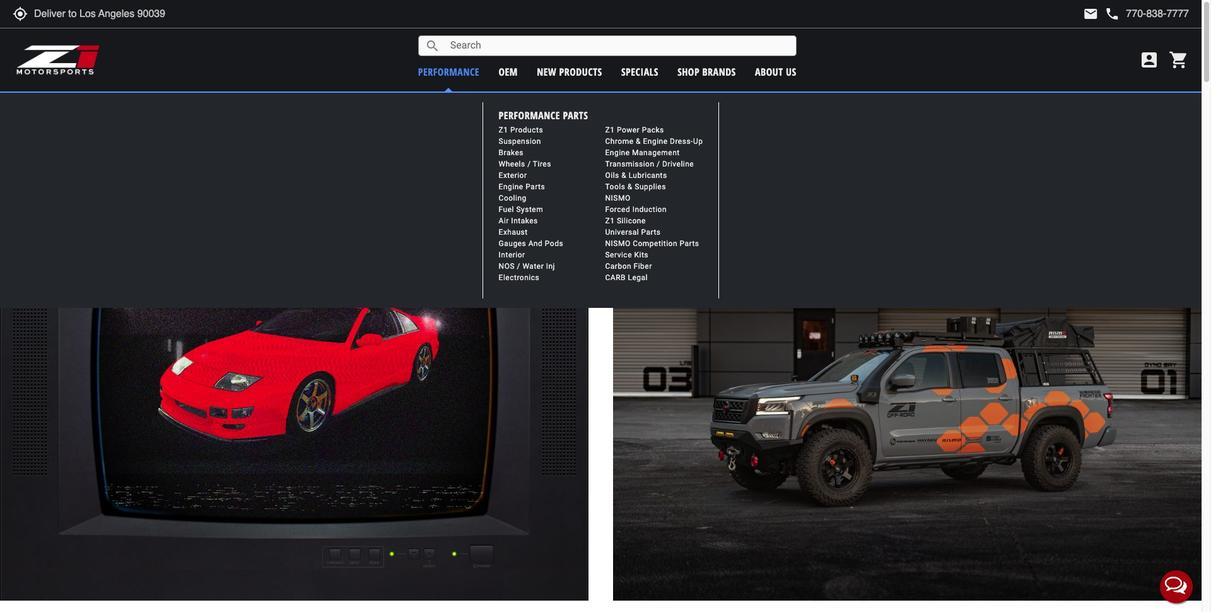 Task type: describe. For each thing, give the bounding box(es) containing it.
brands
[[703, 65, 736, 79]]

learn
[[647, 245, 669, 259]]

z1 silicone link
[[606, 216, 646, 225]]

don't
[[638, 185, 661, 197]]

2 the from the left
[[703, 199, 718, 211]]

air intakes link
[[499, 216, 538, 225]]

0 vertical spatial &
[[636, 137, 641, 146]]

supplies
[[635, 182, 666, 191]]

oils
[[606, 171, 620, 180]]

Search search field
[[440, 36, 796, 55]]

2 horizontal spatial engine
[[643, 137, 668, 146]]

model)
[[688, 98, 713, 110]]

z1 for z1 products suspension brakes wheels / tires exterior engine parts cooling fuel system air intakes exhaust gauges and pods interior nos / water inj electronics
[[499, 125, 508, 134]]

miss
[[663, 185, 685, 197]]

suspension
[[499, 137, 541, 146]]

search
[[425, 38, 440, 53]]

specials
[[622, 65, 659, 79]]

tools
[[606, 182, 626, 191]]

more
[[672, 245, 693, 259]]

performance link
[[418, 65, 480, 79]]

engine parts link
[[499, 182, 545, 191]]

competition
[[633, 239, 678, 248]]

new products link
[[537, 65, 603, 79]]

about us link
[[756, 65, 797, 79]]

electronics
[[499, 273, 540, 282]]

carbon
[[606, 262, 632, 270]]

shopping_cart
[[1170, 50, 1190, 70]]

or
[[692, 199, 701, 211]]

1 dsc_0495.jpg image from the left
[[0, 159, 589, 601]]

nos
[[499, 262, 515, 270]]

shop brands
[[678, 65, 736, 79]]

inj
[[546, 262, 555, 270]]

z1 products suspension brakes wheels / tires exterior engine parts cooling fuel system air intakes exhaust gauges and pods interior nos / water inj electronics
[[499, 125, 564, 282]]

account_box
[[1140, 50, 1160, 70]]

oem
[[499, 65, 518, 79]]

exhaust link
[[499, 228, 528, 236]]

new
[[537, 65, 557, 79]]

suspension link
[[499, 137, 541, 146]]

chrome
[[606, 137, 634, 146]]

oem link
[[499, 65, 518, 79]]

exterior link
[[499, 171, 527, 180]]

parts right learn
[[680, 239, 700, 248]]

legal
[[628, 273, 648, 282]]

exhaust
[[499, 228, 528, 236]]

z1 power packs chrome & engine dress-up engine management transmission / driveline oils & lubricants tools & supplies nismo forced induction z1 silicone universal parts nismo competition parts service kits carbon fiber carb legal
[[606, 125, 703, 282]]

fuel
[[499, 205, 514, 214]]

pods
[[545, 239, 564, 248]]

intakes
[[511, 216, 538, 225]]

chrome & engine dress-up link
[[606, 137, 703, 146]]

packs
[[642, 125, 664, 134]]

either
[[638, 199, 664, 211]]

brakes
[[499, 148, 524, 157]]

transmission
[[606, 159, 655, 168]]

up
[[694, 137, 703, 146]]

transmission / driveline link
[[606, 159, 694, 168]]

your
[[719, 185, 738, 197]]

carb legal link
[[606, 273, 648, 282]]

air
[[499, 216, 509, 225]]

2 vertical spatial &
[[628, 182, 633, 191]]

0 horizontal spatial /
[[517, 262, 521, 270]]

wheels
[[499, 159, 526, 168]]

us
[[786, 65, 797, 79]]

z1 down forced
[[606, 216, 615, 225]]

performance parts link
[[499, 109, 588, 123]]

products
[[560, 65, 603, 79]]

service
[[606, 250, 632, 259]]

mail link
[[1084, 6, 1099, 21]]

learn more
[[647, 245, 693, 259]]

350z
[[627, 98, 652, 110]]

2 nismo from the top
[[606, 239, 631, 248]]

z1 motorsports logo image
[[16, 44, 101, 76]]

tires
[[533, 159, 552, 168]]

lubricants
[[629, 171, 668, 180]]

/ inside z1 power packs chrome & engine dress-up engine management transmission / driveline oils & lubricants tools & supplies nismo forced induction z1 silicone universal parts nismo competition parts service kits carbon fiber carb legal
[[657, 159, 661, 168]]

1 nismo from the top
[[606, 193, 631, 202]]

1 the from the left
[[666, 199, 681, 211]]

power
[[617, 125, 640, 134]]

kits
[[635, 250, 649, 259]]

new products
[[537, 65, 603, 79]]

carbon fiber link
[[606, 262, 652, 270]]

learn more link
[[638, 227, 702, 265]]

account_box link
[[1137, 50, 1163, 70]]



Task type: vqa. For each thing, say whether or not it's contained in the screenshot.
Brakes link
yes



Task type: locate. For each thing, give the bounding box(es) containing it.
nismo competition parts link
[[606, 239, 700, 248]]

/ up electronics
[[517, 262, 521, 270]]

don't miss out on your chance to win either the z or the supercharged frontier!
[[638, 185, 803, 226]]

engine for dress-
[[606, 148, 630, 157]]

water
[[523, 262, 544, 270]]

about us
[[756, 65, 797, 79]]

win
[[787, 185, 803, 197]]

1 vertical spatial nismo
[[606, 239, 631, 248]]

mail phone
[[1084, 6, 1121, 21]]

phone
[[1105, 6, 1121, 21]]

engine management link
[[606, 148, 680, 157]]

gauges and pods link
[[499, 239, 564, 248]]

the right or
[[703, 199, 718, 211]]

z1 products link
[[499, 125, 544, 134]]

nos / water inj link
[[499, 262, 555, 270]]

2 dsc_0495.jpg image from the left
[[613, 159, 1202, 601]]

shop
[[678, 65, 700, 79]]

brakes link
[[499, 148, 524, 157]]

mail
[[1084, 6, 1099, 21]]

out
[[688, 185, 702, 197]]

universal parts link
[[606, 228, 661, 236]]

nismo up forced
[[606, 193, 631, 202]]

gauges
[[499, 239, 527, 248]]

interior
[[499, 250, 526, 259]]

z1
[[499, 125, 508, 134], [606, 125, 615, 134], [606, 216, 615, 225]]

products
[[511, 125, 544, 134]]

1 horizontal spatial dsc_0495.jpg image
[[613, 159, 1202, 601]]

shopping_cart link
[[1166, 50, 1190, 70]]

system
[[517, 205, 544, 214]]

z1 power packs link
[[606, 125, 664, 134]]

& down oils & lubricants link
[[628, 182, 633, 191]]

interior link
[[499, 250, 526, 259]]

oils & lubricants link
[[606, 171, 668, 180]]

induction
[[633, 205, 667, 214]]

z
[[683, 199, 689, 211]]

parts down products
[[563, 109, 588, 122]]

to
[[776, 185, 785, 197]]

performance
[[499, 109, 560, 122]]

engine up the cooling
[[499, 182, 524, 191]]

engine for tires
[[499, 182, 524, 191]]

nismo up service
[[606, 239, 631, 248]]

z1 up suspension 'link' in the left top of the page
[[499, 125, 508, 134]]

/ left tires
[[528, 159, 531, 168]]

specials link
[[622, 65, 659, 79]]

wheels / tires link
[[499, 159, 552, 168]]

shopping:
[[578, 98, 624, 110]]

/ down management
[[657, 159, 661, 168]]

& right oils
[[622, 171, 627, 180]]

1 vertical spatial &
[[622, 171, 627, 180]]

engine inside z1 products suspension brakes wheels / tires exterior engine parts cooling fuel system air intakes exhaust gauges and pods interior nos / water inj electronics
[[499, 182, 524, 191]]

/
[[528, 159, 531, 168], [657, 159, 661, 168], [517, 262, 521, 270]]

electronics link
[[499, 273, 540, 282]]

0 horizontal spatial dsc_0495.jpg image
[[0, 159, 589, 601]]

1 horizontal spatial the
[[703, 199, 718, 211]]

nismo
[[606, 193, 631, 202], [606, 239, 631, 248]]

nismo link
[[606, 193, 631, 202]]

performance
[[418, 65, 480, 79]]

0 vertical spatial engine
[[643, 137, 668, 146]]

0 horizontal spatial &
[[622, 171, 627, 180]]

forced
[[606, 205, 631, 214]]

and
[[529, 239, 543, 248]]

z1 inside z1 products suspension brakes wheels / tires exterior engine parts cooling fuel system air intakes exhaust gauges and pods interior nos / water inj electronics
[[499, 125, 508, 134]]

my_location
[[13, 6, 28, 21]]

0 horizontal spatial engine
[[499, 182, 524, 191]]

silicone
[[617, 216, 646, 225]]

currently shopping: 350z (change model)
[[532, 98, 713, 110]]

service kits link
[[606, 250, 649, 259]]

engine down chrome
[[606, 148, 630, 157]]

the left z
[[666, 199, 681, 211]]

exterior
[[499, 171, 527, 180]]

dsc_0495.jpg image
[[0, 159, 589, 601], [613, 159, 1202, 601]]

shop brands link
[[678, 65, 736, 79]]

parts
[[563, 109, 588, 122], [526, 182, 545, 191], [642, 228, 661, 236], [680, 239, 700, 248]]

parts up "system"
[[526, 182, 545, 191]]

0 horizontal spatial the
[[666, 199, 681, 211]]

carb
[[606, 273, 626, 282]]

z1 up chrome
[[606, 125, 615, 134]]

1 horizontal spatial engine
[[606, 148, 630, 157]]

2 horizontal spatial &
[[636, 137, 641, 146]]

cooling link
[[499, 193, 527, 202]]

engine up management
[[643, 137, 668, 146]]

phone link
[[1105, 6, 1190, 21]]

fuel system link
[[499, 205, 544, 214]]

0 vertical spatial nismo
[[606, 193, 631, 202]]

z1 for z1 power packs chrome & engine dress-up engine management transmission / driveline oils & lubricants tools & supplies nismo forced induction z1 silicone universal parts nismo competition parts service kits carbon fiber carb legal
[[606, 125, 615, 134]]

1 horizontal spatial &
[[628, 182, 633, 191]]

& down "z1 power packs" link
[[636, 137, 641, 146]]

currently
[[532, 98, 575, 110]]

cooling
[[499, 193, 527, 202]]

universal
[[606, 228, 639, 236]]

(change
[[656, 98, 685, 110]]

management
[[632, 148, 680, 157]]

parts up nismo competition parts link on the top of the page
[[642, 228, 661, 236]]

tools & supplies link
[[606, 182, 666, 191]]

engine
[[643, 137, 668, 146], [606, 148, 630, 157], [499, 182, 524, 191]]

2 horizontal spatial /
[[657, 159, 661, 168]]

frontier!
[[638, 214, 676, 226]]

dress-
[[670, 137, 694, 146]]

driveline
[[663, 159, 694, 168]]

1 vertical spatial engine
[[606, 148, 630, 157]]

1 horizontal spatial /
[[528, 159, 531, 168]]

chance
[[741, 185, 773, 197]]

parts inside z1 products suspension brakes wheels / tires exterior engine parts cooling fuel system air intakes exhaust gauges and pods interior nos / water inj electronics
[[526, 182, 545, 191]]

supercharged
[[720, 199, 782, 211]]

2 vertical spatial engine
[[499, 182, 524, 191]]

performance parts
[[499, 109, 588, 122]]



